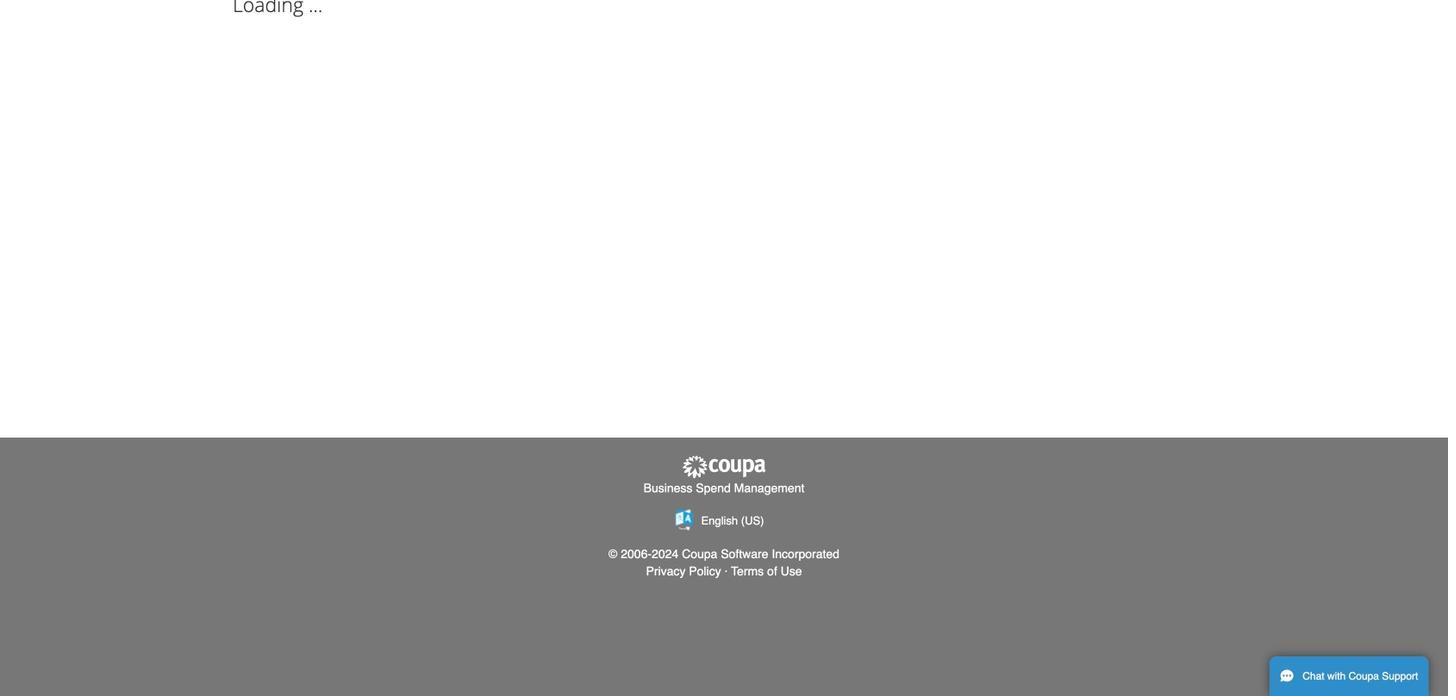 Task type: locate. For each thing, give the bounding box(es) containing it.
coupa supplier portal image
[[681, 455, 767, 480]]



Task type: vqa. For each thing, say whether or not it's contained in the screenshot.
Coupa Supplier Portal image
yes



